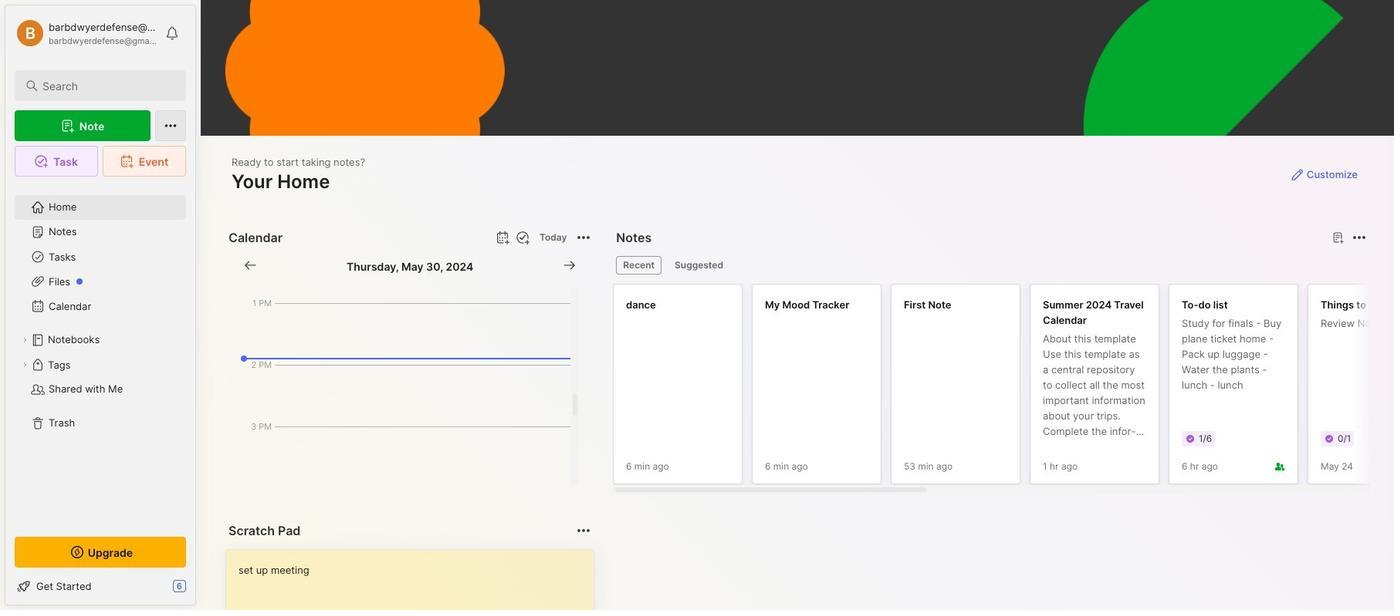 Task type: vqa. For each thing, say whether or not it's contained in the screenshot.
copy internal link 'field'
no



Task type: describe. For each thing, give the bounding box(es) containing it.
new evernote calendar event image
[[493, 229, 512, 247]]

2 more actions image from the left
[[1350, 229, 1369, 247]]

expand notebooks image
[[20, 336, 29, 345]]

1 tab from the left
[[616, 256, 662, 275]]

2 tab from the left
[[668, 256, 730, 275]]

Search text field
[[42, 79, 172, 93]]

Help and Learning task checklist field
[[5, 574, 195, 599]]



Task type: locate. For each thing, give the bounding box(es) containing it.
Choose date to view field
[[347, 256, 473, 275]]

tree
[[5, 186, 195, 523]]

None search field
[[42, 76, 172, 95]]

tab
[[616, 256, 662, 275], [668, 256, 730, 275]]

main element
[[0, 0, 201, 611]]

more actions image
[[575, 522, 593, 540]]

tab list
[[616, 256, 1364, 275]]

0 horizontal spatial more actions image
[[575, 229, 593, 247]]

More actions field
[[573, 227, 595, 249], [1349, 227, 1370, 249], [573, 520, 595, 542]]

1 horizontal spatial tab
[[668, 256, 730, 275]]

expand tags image
[[20, 361, 29, 370]]

1 horizontal spatial more actions image
[[1350, 229, 1369, 247]]

Account field
[[15, 18, 157, 49]]

more actions image
[[575, 229, 593, 247], [1350, 229, 1369, 247]]

Start writing… text field
[[239, 550, 593, 611]]

none search field inside the main element
[[42, 76, 172, 95]]

click to collapse image
[[195, 582, 207, 601]]

tree inside the main element
[[5, 186, 195, 523]]

row group
[[613, 284, 1394, 494]]

0 horizontal spatial tab
[[616, 256, 662, 275]]

new task image
[[515, 230, 530, 246]]

1 more actions image from the left
[[575, 229, 593, 247]]



